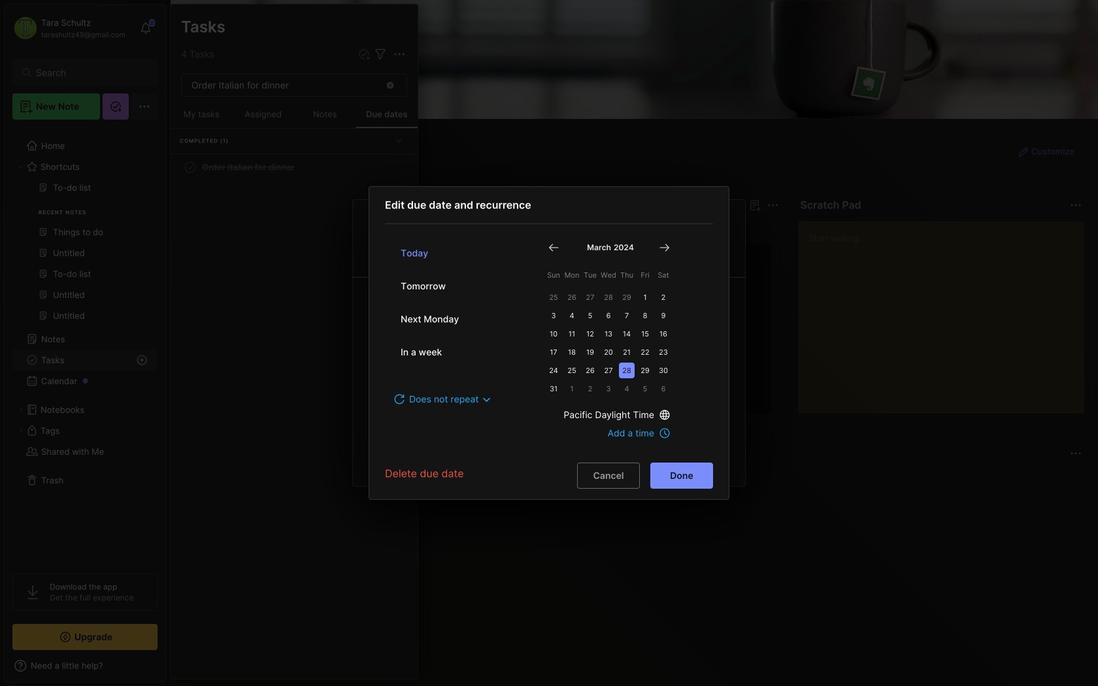Task type: locate. For each thing, give the bounding box(es) containing it.
row group
[[171, 129, 418, 180], [192, 244, 1098, 422]]

None search field
[[36, 65, 140, 80]]

collapse completed image
[[392, 134, 405, 147]]

tab
[[194, 221, 233, 237], [249, 469, 289, 485], [294, 469, 349, 485], [354, 469, 388, 485], [393, 469, 430, 485]]

Find tasks… text field
[[184, 75, 377, 96]]

none search field inside main element
[[36, 65, 140, 80]]

tree
[[5, 127, 165, 562]]

row
[[176, 156, 412, 179]]

tab list
[[194, 469, 1080, 485]]

March field
[[584, 242, 611, 253]]

tree inside main element
[[5, 127, 165, 562]]

Start writing… text field
[[809, 222, 1084, 403]]

0 vertical spatial row group
[[171, 129, 418, 180]]

group inside tree
[[12, 177, 157, 334]]

group
[[12, 177, 157, 334]]

expand notebooks image
[[17, 406, 25, 414]]

main element
[[0, 0, 170, 686]]



Task type: vqa. For each thing, say whether or not it's contained in the screenshot.
the topmost row group
yes



Task type: describe. For each thing, give the bounding box(es) containing it.
Search text field
[[36, 67, 140, 79]]

Dropdown List field
[[393, 389, 494, 410]]

select a due date element
[[385, 224, 713, 450]]

grid grid
[[192, 493, 1085, 671]]

1 vertical spatial row group
[[192, 244, 1098, 422]]

2024 field
[[611, 242, 634, 253]]

new task image
[[358, 48, 371, 61]]

expand tags image
[[17, 427, 25, 435]]



